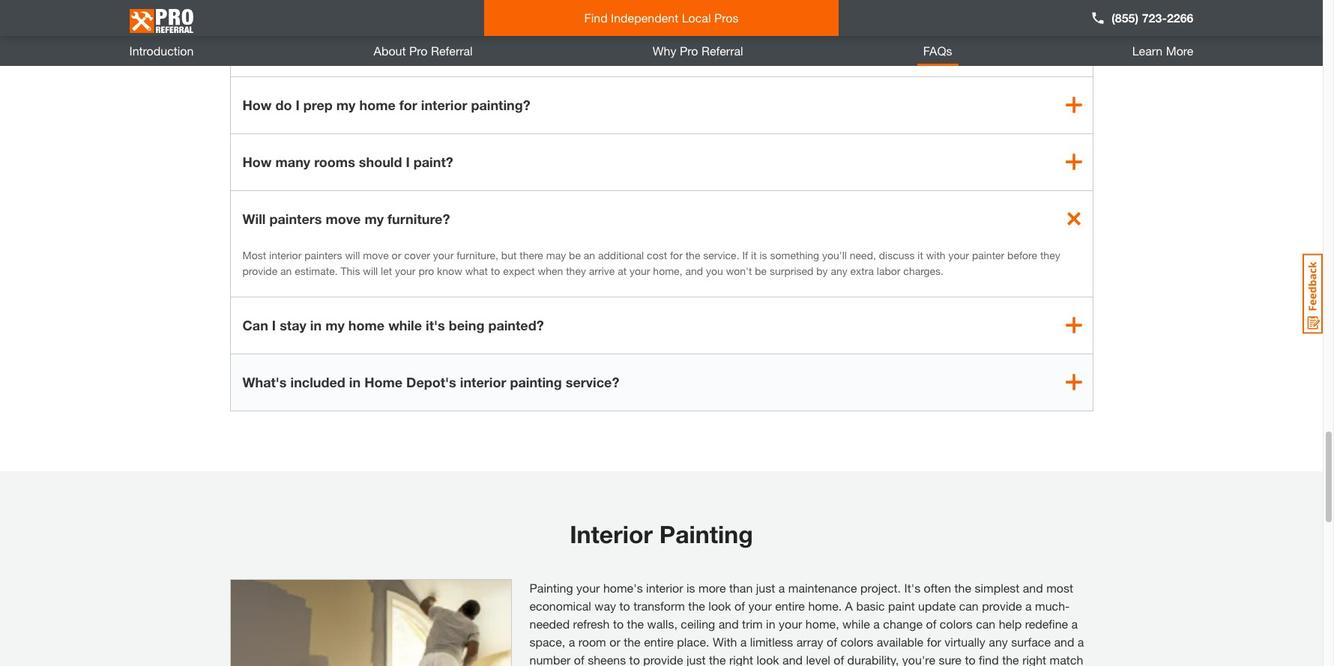 Task type: vqa. For each thing, say whether or not it's contained in the screenshot.
Next slide icon on the top
no



Task type: locate. For each thing, give the bounding box(es) containing it.
0 horizontal spatial while
[[388, 317, 422, 333]]

pro right hire
[[368, 39, 390, 56]]

1 horizontal spatial or
[[609, 634, 620, 649]]

it left with
[[918, 249, 923, 261]]

0 horizontal spatial should
[[274, 39, 317, 56]]

0 vertical spatial pro
[[368, 39, 390, 56]]

should left hire
[[274, 39, 317, 56]]

while
[[388, 317, 422, 333], [842, 617, 870, 631]]

1 vertical spatial an
[[280, 264, 292, 277]]

entire down 'walls,' on the bottom of page
[[644, 634, 674, 649]]

home's up way
[[603, 581, 643, 595]]

the up ceiling
[[688, 599, 705, 613]]

home's left interior?
[[469, 39, 516, 56]]

0 horizontal spatial why
[[242, 39, 270, 56]]

surprised
[[770, 264, 813, 277]]

1 horizontal spatial move
[[363, 249, 389, 261]]

0 vertical spatial how
[[242, 96, 272, 113]]

your right with
[[948, 249, 969, 261]]

1 vertical spatial home's
[[603, 581, 643, 595]]

while left it's
[[388, 317, 422, 333]]

interior inside painting your home's interior is more than just a maintenance project. it's often the simplest and most economical way to transform the look of your entire home. a basic paint update can provide a much- needed refresh to the walls, ceiling and trim in your home, while a change of colors can help redefine a space, a room or the entire place. with a limitless array of colors available for virtually any surface and a number of sheens to provide just the right look and level of durability, you're sure to find the right m
[[646, 581, 683, 595]]

in inside painting your home's interior is more than just a maintenance project. it's often the simplest and most economical way to transform the look of your entire home. a basic paint update can provide a much- needed refresh to the walls, ceiling and trim in your home, while a change of colors can help redefine a space, a room or the entire place. with a limitless array of colors available for virtually any surface and a number of sheens to provide just the right look and level of durability, you're sure to find the right m
[[766, 617, 775, 631]]

1 horizontal spatial colors
[[940, 617, 973, 631]]

can left help
[[976, 617, 995, 631]]

1 vertical spatial any
[[989, 634, 1008, 649]]

2 pro from the left
[[680, 43, 698, 58]]

0 horizontal spatial it
[[751, 249, 757, 261]]

in right 'stay'
[[310, 317, 322, 333]]

provide for an
[[242, 264, 277, 277]]

home down about
[[359, 96, 396, 113]]

1 vertical spatial in
[[349, 374, 361, 390]]

the
[[686, 249, 700, 261], [954, 581, 971, 595], [688, 599, 705, 613], [627, 617, 644, 631], [624, 634, 641, 649], [709, 652, 726, 666], [1002, 652, 1019, 666]]

2 vertical spatial in
[[766, 617, 775, 631]]

1 horizontal spatial pro
[[419, 264, 434, 277]]

they right the before
[[1040, 249, 1060, 261]]

1 vertical spatial should
[[359, 153, 402, 170]]

at
[[618, 264, 627, 277]]

2 vertical spatial for
[[927, 634, 941, 649]]

painting
[[510, 374, 562, 390]]

for right cost
[[670, 249, 683, 261]]

1 horizontal spatial it
[[918, 249, 923, 261]]

1 pro from the left
[[409, 43, 428, 58]]

home, down home.
[[806, 617, 839, 631]]

be right the may
[[569, 249, 581, 261]]

provide down simplest
[[982, 599, 1022, 613]]

2 horizontal spatial provide
[[982, 599, 1022, 613]]

0 vertical spatial is
[[760, 249, 767, 261]]

most
[[1046, 581, 1073, 595]]

0 horizontal spatial painting
[[530, 581, 573, 595]]

can
[[959, 599, 979, 613], [976, 617, 995, 631]]

a right the with
[[740, 634, 747, 649]]

they down the may
[[566, 264, 586, 277]]

0 horizontal spatial referral
[[431, 43, 473, 58]]

sure
[[939, 652, 962, 666]]

service?
[[566, 374, 619, 390]]

0 vertical spatial just
[[756, 581, 775, 595]]

look down the more
[[709, 599, 731, 613]]

and inside most interior painters will move or cover your furniture, but there may be an additional cost for the service. if it is something you'll need, discuss it with your painter before they provide an estimate. this will let your pro know what to expect when they arrive at your home, and you won't be surprised by any extra labor charges.
[[685, 264, 703, 277]]

may
[[546, 249, 566, 261]]

2 how from the top
[[242, 153, 272, 170]]

how left many
[[242, 153, 272, 170]]

walls,
[[647, 617, 677, 631]]

a right redefine
[[1071, 617, 1078, 631]]

1 horizontal spatial right
[[1022, 652, 1046, 666]]

estimate.
[[295, 264, 338, 277]]

1 horizontal spatial is
[[760, 249, 767, 261]]

0 horizontal spatial home,
[[653, 264, 682, 277]]

0 horizontal spatial for
[[399, 96, 417, 113]]

durability,
[[847, 652, 899, 666]]

1 horizontal spatial painting
[[659, 520, 753, 548]]

0 vertical spatial home's
[[469, 39, 516, 56]]

a left much-
[[1025, 599, 1032, 613]]

home, down cost
[[653, 264, 682, 277]]

2266
[[1167, 10, 1194, 25]]

it right "if"
[[751, 249, 757, 261]]

painting your home's interior is more than just a maintenance project. it's often the simplest and most economical way to transform the look of your entire home. a basic paint update can provide a much- needed refresh to the walls, ceiling and trim in your home, while a change of colors can help redefine a space, a room or the entire place. with a limitless array of colors available for virtually any surface and a number of sheens to provide just the right look and level of durability, you're sure to find the right m
[[530, 581, 1084, 666]]

most
[[242, 249, 266, 261]]

can
[[242, 317, 268, 333]]

simplest
[[975, 581, 1020, 595]]

to right what
[[491, 264, 500, 277]]

while inside painting your home's interior is more than just a maintenance project. it's often the simplest and most economical way to transform the look of your entire home. a basic paint update can provide a much- needed refresh to the walls, ceiling and trim in your home, while a change of colors can help redefine a space, a room or the entire place. with a limitless array of colors available for virtually any surface and a number of sheens to provide just the right look and level of durability, you're sure to find the right m
[[842, 617, 870, 631]]

1 vertical spatial how
[[242, 153, 272, 170]]

0 horizontal spatial will
[[345, 249, 360, 261]]

home
[[359, 96, 396, 113], [348, 317, 385, 333]]

1 vertical spatial for
[[670, 249, 683, 261]]

1 horizontal spatial just
[[756, 581, 775, 595]]

colors up virtually
[[940, 617, 973, 631]]

0 horizontal spatial they
[[566, 264, 586, 277]]

why should i hire a pro to paint my home's interior?
[[242, 39, 574, 56]]

how left do
[[242, 96, 272, 113]]

how many rooms should i paint?
[[242, 153, 453, 170]]

in
[[310, 317, 322, 333], [349, 374, 361, 390], [766, 617, 775, 631]]

home's
[[469, 39, 516, 56], [603, 581, 643, 595]]

and
[[685, 264, 703, 277], [1023, 581, 1043, 595], [719, 617, 739, 631], [1054, 634, 1074, 649], [783, 652, 803, 666]]

look down the limitless
[[757, 652, 779, 666]]

any down you'll
[[831, 264, 847, 277]]

0 vertical spatial can
[[959, 599, 979, 613]]

0 vertical spatial be
[[569, 249, 581, 261]]

1 horizontal spatial pro
[[680, 43, 698, 58]]

how for how many rooms should i paint?
[[242, 153, 272, 170]]

referral
[[431, 43, 473, 58], [701, 43, 743, 58]]

0 horizontal spatial or
[[392, 249, 401, 261]]

your up know
[[433, 249, 454, 261]]

will left let
[[363, 264, 378, 277]]

1 horizontal spatial paint
[[888, 599, 915, 613]]

0 horizontal spatial just
[[687, 652, 706, 666]]

1 vertical spatial while
[[842, 617, 870, 631]]

painting up economical
[[530, 581, 573, 595]]

than
[[729, 581, 753, 595]]

find independent local pros
[[584, 10, 739, 25]]

interior
[[421, 96, 467, 113], [269, 249, 302, 261], [460, 374, 506, 390], [646, 581, 683, 595]]

1 horizontal spatial home's
[[603, 581, 643, 595]]

0 vertical spatial in
[[310, 317, 322, 333]]

space,
[[530, 634, 565, 649]]

will up this at the left of page
[[345, 249, 360, 261]]

your up trim on the bottom right of page
[[748, 599, 772, 613]]

prep
[[303, 96, 333, 113]]

1 vertical spatial home
[[348, 317, 385, 333]]

painting
[[659, 520, 753, 548], [530, 581, 573, 595]]

0 horizontal spatial home's
[[469, 39, 516, 56]]

for
[[399, 96, 417, 113], [670, 249, 683, 261], [927, 634, 941, 649]]

paint right about
[[410, 39, 442, 56]]

painters up estimate.
[[304, 249, 342, 261]]

0 horizontal spatial paint
[[410, 39, 442, 56]]

the inside most interior painters will move or cover your furniture, but there may be an additional cost for the service. if it is something you'll need, discuss it with your painter before they provide an estimate. this will let your pro know what to expect when they arrive at your home, and you won't be surprised by any extra labor charges.
[[686, 249, 700, 261]]

1 referral from the left
[[431, 43, 473, 58]]

1 horizontal spatial should
[[359, 153, 402, 170]]

your right the at
[[630, 264, 650, 277]]

home, inside most interior painters will move or cover your furniture, but there may be an additional cost for the service. if it is something you'll need, discuss it with your painter before they provide an estimate. this will let your pro know what to expect when they arrive at your home, and you won't be surprised by any extra labor charges.
[[653, 264, 682, 277]]

extra
[[850, 264, 874, 277]]

home
[[364, 374, 403, 390]]

(855) 723-2266 link
[[1091, 9, 1194, 27]]

while down a
[[842, 617, 870, 631]]

be right won't on the right top of the page
[[755, 264, 767, 277]]

do
[[275, 96, 292, 113]]

the left service.
[[686, 249, 700, 261]]

painting?
[[471, 96, 530, 113]]

0 horizontal spatial any
[[831, 264, 847, 277]]

feedback link image
[[1303, 253, 1323, 334]]

1 horizontal spatial look
[[757, 652, 779, 666]]

my right the prep
[[336, 96, 356, 113]]

0 horizontal spatial move
[[326, 210, 361, 227]]

0 horizontal spatial an
[[280, 264, 292, 277]]

colors up durability,
[[840, 634, 873, 649]]

1 horizontal spatial why
[[653, 43, 676, 58]]

1 horizontal spatial for
[[670, 249, 683, 261]]

in up the limitless
[[766, 617, 775, 631]]

0 horizontal spatial is
[[687, 581, 695, 595]]

home,
[[653, 264, 682, 277], [806, 617, 839, 631]]

provide down most
[[242, 264, 277, 277]]

painting up the more
[[659, 520, 753, 548]]

i right do
[[296, 96, 300, 113]]

0 horizontal spatial look
[[709, 599, 731, 613]]

if
[[742, 249, 748, 261]]

in left home
[[349, 374, 361, 390]]

0 vertical spatial they
[[1040, 249, 1060, 261]]

1 vertical spatial painters
[[304, 249, 342, 261]]

is
[[760, 249, 767, 261], [687, 581, 695, 595]]

1 vertical spatial look
[[757, 652, 779, 666]]

painters right the will at the left top
[[269, 210, 322, 227]]

trim
[[742, 617, 763, 631]]

or up let
[[392, 249, 401, 261]]

provide inside most interior painters will move or cover your furniture, but there may be an additional cost for the service. if it is something you'll need, discuss it with your painter before they provide an estimate. this will let your pro know what to expect when they arrive at your home, and you won't be surprised by any extra labor charges.
[[242, 264, 277, 277]]

paint?
[[414, 153, 453, 170]]

2 vertical spatial provide
[[643, 652, 683, 666]]

1 horizontal spatial referral
[[701, 43, 743, 58]]

1 vertical spatial is
[[687, 581, 695, 595]]

they
[[1040, 249, 1060, 261], [566, 264, 586, 277]]

an up arrive
[[584, 249, 595, 261]]

what's included in home depot's interior painting service?
[[242, 374, 619, 390]]

you
[[706, 264, 723, 277]]

0 horizontal spatial pro
[[409, 43, 428, 58]]

just
[[756, 581, 775, 595], [687, 652, 706, 666]]

home down this at the left of page
[[348, 317, 385, 333]]

right
[[729, 652, 753, 666], [1022, 652, 1046, 666]]

colors
[[940, 617, 973, 631], [840, 634, 873, 649]]

most interior painters will move or cover your furniture, but there may be an additional cost for the service. if it is something you'll need, discuss it with your painter before they provide an estimate. this will let your pro know what to expect when they arrive at your home, and you won't be surprised by any extra labor charges.
[[242, 249, 1060, 277]]

2 right from the left
[[1022, 652, 1046, 666]]

will
[[242, 210, 266, 227]]

furniture?
[[388, 210, 450, 227]]

interior left painting?
[[421, 96, 467, 113]]

be
[[569, 249, 581, 261], [755, 264, 767, 277]]

1 vertical spatial pro
[[419, 264, 434, 277]]

(855)
[[1112, 10, 1139, 25]]

for up you're
[[927, 634, 941, 649]]

and left you
[[685, 264, 703, 277]]

1 vertical spatial move
[[363, 249, 389, 261]]

0 horizontal spatial entire
[[644, 634, 674, 649]]

to up how do i prep my home for interior painting?
[[393, 39, 406, 56]]

move up let
[[363, 249, 389, 261]]

1 vertical spatial entire
[[644, 634, 674, 649]]

or inside painting your home's interior is more than just a maintenance project. it's often the simplest and most economical way to transform the look of your entire home. a basic paint update can provide a much- needed refresh to the walls, ceiling and trim in your home, while a change of colors can help redefine a space, a room or the entire place. with a limitless array of colors available for virtually any surface and a number of sheens to provide just the right look and level of durability, you're sure to find the right m
[[609, 634, 620, 649]]

about pro referral
[[374, 43, 473, 58]]

1 vertical spatial painting
[[530, 581, 573, 595]]

0 horizontal spatial colors
[[840, 634, 873, 649]]

0 vertical spatial will
[[345, 249, 360, 261]]

why
[[242, 39, 270, 56], [653, 43, 676, 58]]

0 horizontal spatial provide
[[242, 264, 277, 277]]

1 horizontal spatial any
[[989, 634, 1008, 649]]

1 vertical spatial will
[[363, 264, 378, 277]]

any up find
[[989, 634, 1008, 649]]

right down the with
[[729, 652, 753, 666]]

a down the 'basic'
[[873, 617, 880, 631]]

the left 'walls,' on the bottom of page
[[627, 617, 644, 631]]

home, inside painting your home's interior is more than just a maintenance project. it's often the simplest and most economical way to transform the look of your entire home. a basic paint update can provide a much- needed refresh to the walls, ceiling and trim in your home, while a change of colors can help redefine a space, a room or the entire place. with a limitless array of colors available for virtually any surface and a number of sheens to provide just the right look and level of durability, you're sure to find the right m
[[806, 617, 839, 631]]

1 horizontal spatial entire
[[775, 599, 805, 613]]

i
[[321, 39, 325, 56], [296, 96, 300, 113], [406, 153, 410, 170], [272, 317, 276, 333]]

just right than
[[756, 581, 775, 595]]

should right the 'rooms'
[[359, 153, 402, 170]]

i left hire
[[321, 39, 325, 56]]

0 horizontal spatial pro
[[368, 39, 390, 56]]

pro right about
[[409, 43, 428, 58]]

for inside painting your home's interior is more than just a maintenance project. it's often the simplest and most economical way to transform the look of your entire home. a basic paint update can provide a much- needed refresh to the walls, ceiling and trim in your home, while a change of colors can help redefine a space, a room or the entire place. with a limitless array of colors available for virtually any surface and a number of sheens to provide just the right look and level of durability, you're sure to find the right m
[[927, 634, 941, 649]]

home for while
[[348, 317, 385, 333]]

needed
[[530, 617, 570, 631]]

and up much-
[[1023, 581, 1043, 595]]

referral right about
[[431, 43, 473, 58]]

0 vertical spatial provide
[[242, 264, 277, 277]]

interior inside most interior painters will move or cover your furniture, but there may be an additional cost for the service. if it is something you'll need, discuss it with your painter before they provide an estimate. this will let your pro know what to expect when they arrive at your home, and you won't be surprised by any extra labor charges.
[[269, 249, 302, 261]]

paint
[[410, 39, 442, 56], [888, 599, 915, 613]]

my right 'stay'
[[325, 317, 345, 333]]

the right often
[[954, 581, 971, 595]]

provide for a
[[982, 599, 1022, 613]]

or up sheens
[[609, 634, 620, 649]]

an left estimate.
[[280, 264, 292, 277]]

1 how from the top
[[242, 96, 272, 113]]

1 horizontal spatial home,
[[806, 617, 839, 631]]

or inside most interior painters will move or cover your furniture, but there may be an additional cost for the service. if it is something you'll need, discuss it with your painter before they provide an estimate. this will let your pro know what to expect when they arrive at your home, and you won't be surprised by any extra labor charges.
[[392, 249, 401, 261]]

pro down local
[[680, 43, 698, 58]]

0 vertical spatial any
[[831, 264, 847, 277]]

pro referral logo image
[[129, 3, 193, 39]]

1 vertical spatial they
[[566, 264, 586, 277]]

0 vertical spatial for
[[399, 96, 417, 113]]

just down place.
[[687, 652, 706, 666]]

2 referral from the left
[[701, 43, 743, 58]]

to
[[393, 39, 406, 56], [491, 264, 500, 277], [619, 599, 630, 613], [613, 617, 624, 631], [629, 652, 640, 666], [965, 652, 976, 666]]

1 vertical spatial provide
[[982, 599, 1022, 613]]

interior right most
[[269, 249, 302, 261]]

ceiling
[[681, 617, 715, 631]]

2 horizontal spatial in
[[766, 617, 775, 631]]

additional
[[598, 249, 644, 261]]

is left the more
[[687, 581, 695, 595]]

furniture,
[[457, 249, 498, 261]]

entire
[[775, 599, 805, 613], [644, 634, 674, 649]]

1 horizontal spatial be
[[755, 264, 767, 277]]

1 vertical spatial be
[[755, 264, 767, 277]]

a
[[357, 39, 364, 56], [779, 581, 785, 595], [1025, 599, 1032, 613], [873, 617, 880, 631], [1071, 617, 1078, 631], [569, 634, 575, 649], [740, 634, 747, 649], [1078, 634, 1084, 649]]

cost
[[647, 249, 667, 261]]

0 vertical spatial move
[[326, 210, 361, 227]]

0 vertical spatial paint
[[410, 39, 442, 56]]

2 horizontal spatial for
[[927, 634, 941, 649]]

painting inside painting your home's interior is more than just a maintenance project. it's often the simplest and most economical way to transform the look of your entire home. a basic paint update can provide a much- needed refresh to the walls, ceiling and trim in your home, while a change of colors can help redefine a space, a room or the entire place. with a limitless array of colors available for virtually any surface and a number of sheens to provide just the right look and level of durability, you're sure to find the right m
[[530, 581, 573, 595]]

pro down cover on the top
[[419, 264, 434, 277]]

array
[[797, 634, 823, 649]]

referral for why pro referral
[[701, 43, 743, 58]]

rooms
[[314, 153, 355, 170]]

referral down pros
[[701, 43, 743, 58]]

surface
[[1011, 634, 1051, 649]]

1 right from the left
[[729, 652, 753, 666]]

will painters move my furniture?
[[242, 210, 450, 227]]

a right than
[[779, 581, 785, 595]]

0 vertical spatial while
[[388, 317, 422, 333]]

0 vertical spatial home
[[359, 96, 396, 113]]

learn
[[1132, 43, 1163, 58]]

is right "if"
[[760, 249, 767, 261]]

for down the about pro referral
[[399, 96, 417, 113]]

1 horizontal spatial an
[[584, 249, 595, 261]]

provide
[[242, 264, 277, 277], [982, 599, 1022, 613], [643, 652, 683, 666]]

can right update at bottom right
[[959, 599, 979, 613]]

0 horizontal spatial right
[[729, 652, 753, 666]]

any inside painting your home's interior is more than just a maintenance project. it's often the simplest and most economical way to transform the look of your entire home. a basic paint update can provide a much- needed refresh to the walls, ceiling and trim in your home, while a change of colors can help redefine a space, a room or the entire place. with a limitless array of colors available for virtually any surface and a number of sheens to provide just the right look and level of durability, you're sure to find the right m
[[989, 634, 1008, 649]]



Task type: describe. For each thing, give the bounding box(es) containing it.
why for why should i hire a pro to paint my home's interior?
[[242, 39, 270, 56]]

1 horizontal spatial in
[[349, 374, 361, 390]]

but
[[501, 249, 517, 261]]

1 horizontal spatial provide
[[643, 652, 683, 666]]

and down redefine
[[1054, 634, 1074, 649]]

to right sheens
[[629, 652, 640, 666]]

i right the can
[[272, 317, 276, 333]]

(855) 723-2266
[[1112, 10, 1194, 25]]

to right way
[[619, 599, 630, 613]]

to inside most interior painters will move or cover your furniture, but there may be an additional cost for the service. if it is something you'll need, discuss it with your painter before they provide an estimate. this will let your pro know what to expect when they arrive at your home, and you won't be surprised by any extra labor charges.
[[491, 264, 500, 277]]

pro for about
[[409, 43, 428, 58]]

the up sheens
[[624, 634, 641, 649]]

introduction
[[129, 43, 194, 58]]

0 vertical spatial an
[[584, 249, 595, 261]]

pro inside most interior painters will move or cover your furniture, but there may be an additional cost for the service. if it is something you'll need, discuss it with your painter before they provide an estimate. this will let your pro know what to expect when they arrive at your home, and you won't be surprised by any extra labor charges.
[[419, 264, 434, 277]]

is inside most interior painters will move or cover your furniture, but there may be an additional cost for the service. if it is something you'll need, discuss it with your painter before they provide an estimate. this will let your pro know what to expect when they arrive at your home, and you won't be surprised by any extra labor charges.
[[760, 249, 767, 261]]

why pro referral
[[653, 43, 743, 58]]

local
[[682, 10, 711, 25]]

more
[[1166, 43, 1194, 58]]

what's
[[242, 374, 287, 390]]

723-
[[1142, 10, 1167, 25]]

a right hire
[[357, 39, 364, 56]]

what
[[465, 264, 488, 277]]

interior
[[570, 520, 653, 548]]

a right surface
[[1078, 634, 1084, 649]]

by
[[816, 264, 828, 277]]

level
[[806, 652, 830, 666]]

to down virtually
[[965, 652, 976, 666]]

with
[[713, 634, 737, 649]]

and up the with
[[719, 617, 739, 631]]

0 vertical spatial painting
[[659, 520, 753, 548]]

0 vertical spatial should
[[274, 39, 317, 56]]

and down "array"
[[783, 652, 803, 666]]

my right about
[[446, 39, 465, 56]]

move inside most interior painters will move or cover your furniture, but there may be an additional cost for the service. if it is something you'll need, discuss it with your painter before they provide an estimate. this will let your pro know what to expect when they arrive at your home, and you won't be surprised by any extra labor charges.
[[363, 249, 389, 261]]

faqs
[[923, 43, 952, 58]]

painted?
[[488, 317, 544, 333]]

virtually
[[945, 634, 985, 649]]

basic
[[856, 599, 885, 613]]

discuss
[[879, 249, 915, 261]]

it's
[[426, 317, 445, 333]]

economical
[[530, 599, 591, 613]]

of right "array"
[[827, 634, 837, 649]]

won't
[[726, 264, 752, 277]]

help
[[999, 617, 1022, 631]]

1 vertical spatial just
[[687, 652, 706, 666]]

you'll
[[822, 249, 847, 261]]

interior painting
[[570, 520, 753, 548]]

need,
[[850, 249, 876, 261]]

often
[[924, 581, 951, 595]]

1 vertical spatial can
[[976, 617, 995, 631]]

charges.
[[903, 264, 944, 277]]

home for for
[[359, 96, 396, 113]]

transform
[[633, 599, 685, 613]]

update
[[918, 599, 956, 613]]

being
[[449, 317, 484, 333]]

how for how do i prep my home for interior painting?
[[242, 96, 272, 113]]

you're
[[902, 652, 935, 666]]

home's inside painting your home's interior is more than just a maintenance project. it's often the simplest and most economical way to transform the look of your entire home. a basic paint update can provide a much- needed refresh to the walls, ceiling and trim in your home, while a change of colors can help redefine a space, a room or the entire place. with a limitless array of colors available for virtually any surface and a number of sheens to provide just the right look and level of durability, you're sure to find the right m
[[603, 581, 643, 595]]

a left room
[[569, 634, 575, 649]]

of down room
[[574, 652, 584, 666]]

refresh
[[573, 617, 610, 631]]

painter
[[972, 249, 1004, 261]]

my left furniture?
[[365, 210, 384, 227]]

paint inside painting your home's interior is more than just a maintenance project. it's often the simplest and most economical way to transform the look of your entire home. a basic paint update can provide a much- needed refresh to the walls, ceiling and trim in your home, while a change of colors can help redefine a space, a room or the entire place. with a limitless array of colors available for virtually any surface and a number of sheens to provide just the right look and level of durability, you're sure to find the right m
[[888, 599, 915, 613]]

when
[[538, 264, 563, 277]]

something
[[770, 249, 819, 261]]

0 vertical spatial look
[[709, 599, 731, 613]]

is inside painting your home's interior is more than just a maintenance project. it's often the simplest and most economical way to transform the look of your entire home. a basic paint update can provide a much- needed refresh to the walls, ceiling and trim in your home, while a change of colors can help redefine a space, a room or the entire place. with a limitless array of colors available for virtually any surface and a number of sheens to provide just the right look and level of durability, you're sure to find the right m
[[687, 581, 695, 595]]

before
[[1007, 249, 1037, 261]]

0 vertical spatial painters
[[269, 210, 322, 227]]

1 horizontal spatial will
[[363, 264, 378, 277]]

to down way
[[613, 617, 624, 631]]

interior right depot's
[[460, 374, 506, 390]]

expect
[[503, 264, 535, 277]]

number
[[530, 652, 571, 666]]

more
[[699, 581, 726, 595]]

referral for about pro referral
[[431, 43, 473, 58]]

maintenance
[[788, 581, 857, 595]]

for inside most interior painters will move or cover your furniture, but there may be an additional cost for the service. if it is something you'll need, discuss it with your painter before they provide an estimate. this will let your pro know what to expect when they arrive at your home, and you won't be surprised by any extra labor charges.
[[670, 249, 683, 261]]

of down than
[[735, 599, 745, 613]]

of right level
[[834, 652, 844, 666]]

way
[[595, 599, 616, 613]]

of down update at bottom right
[[926, 617, 936, 631]]

redefine
[[1025, 617, 1068, 631]]

find independent local pros button
[[484, 0, 839, 36]]

depot's
[[406, 374, 456, 390]]

find
[[979, 652, 999, 666]]

i left paint?
[[406, 153, 410, 170]]

cover
[[404, 249, 430, 261]]

included
[[290, 374, 345, 390]]

know
[[437, 264, 462, 277]]

project.
[[860, 581, 901, 595]]

learn more
[[1132, 43, 1194, 58]]

about
[[374, 43, 406, 58]]

this
[[341, 264, 360, 277]]

0 vertical spatial entire
[[775, 599, 805, 613]]

sheens
[[588, 652, 626, 666]]

can i stay in my home while it's being painted?
[[242, 317, 544, 333]]

let
[[381, 264, 392, 277]]

available
[[877, 634, 924, 649]]

pros
[[714, 10, 739, 25]]

stay
[[280, 317, 306, 333]]

the right find
[[1002, 652, 1019, 666]]

independent
[[611, 10, 678, 25]]

room
[[578, 634, 606, 649]]

your up the limitless
[[779, 617, 802, 631]]

many
[[275, 153, 310, 170]]

arrive
[[589, 264, 615, 277]]

the down the with
[[709, 652, 726, 666]]

how do i prep my home for interior painting?
[[242, 96, 530, 113]]

why for why pro referral
[[653, 43, 676, 58]]

0 vertical spatial colors
[[940, 617, 973, 631]]

0 horizontal spatial be
[[569, 249, 581, 261]]

1 vertical spatial colors
[[840, 634, 873, 649]]

labor
[[877, 264, 900, 277]]

pro for why
[[680, 43, 698, 58]]

your right let
[[395, 264, 416, 277]]

1 horizontal spatial they
[[1040, 249, 1060, 261]]

your up way
[[576, 581, 600, 595]]

painters inside most interior painters will move or cover your furniture, but there may be an additional cost for the service. if it is something you'll need, discuss it with your painter before they provide an estimate. this will let your pro know what to expect when they arrive at your home, and you won't be surprised by any extra labor charges.
[[304, 249, 342, 261]]

interior?
[[520, 39, 574, 56]]

there
[[520, 249, 543, 261]]

2 it from the left
[[918, 249, 923, 261]]

any inside most interior painters will move or cover your furniture, but there may be an additional cost for the service. if it is something you'll need, discuss it with your painter before they provide an estimate. this will let your pro know what to expect when they arrive at your home, and you won't be surprised by any extra labor charges.
[[831, 264, 847, 277]]

1 it from the left
[[751, 249, 757, 261]]

service.
[[703, 249, 739, 261]]



